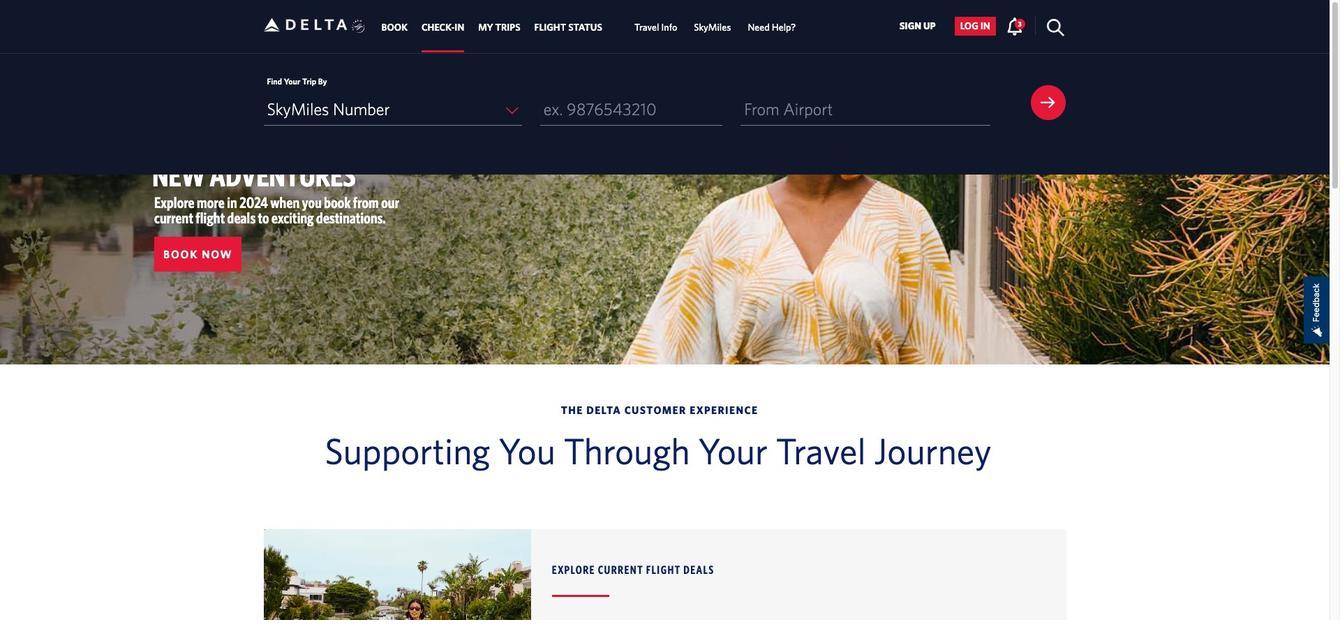 Task type: locate. For each thing, give the bounding box(es) containing it.
skymiles down find your trip by
[[267, 99, 329, 119]]

delta
[[587, 404, 622, 416]]

your down experience
[[699, 429, 768, 471]]

find your trip by
[[267, 76, 327, 86]]

book
[[382, 22, 408, 33], [163, 248, 198, 260]]

adventures
[[210, 157, 356, 193]]

1 vertical spatial book
[[163, 248, 198, 260]]

check-in
[[422, 22, 465, 33]]

explore left more
[[154, 193, 195, 211]]

0 horizontal spatial travel
[[635, 22, 659, 33]]

book left now
[[163, 248, 198, 260]]

new year, new adventures
[[152, 126, 356, 193]]

0 vertical spatial skymiles
[[694, 22, 731, 33]]

from
[[745, 99, 780, 119]]

flight
[[646, 563, 681, 576]]

to
[[258, 209, 269, 226]]

customer
[[625, 404, 687, 416]]

log in
[[961, 20, 991, 32]]

in
[[981, 20, 991, 32], [227, 193, 237, 211]]

new left year,
[[152, 126, 205, 162]]

find
[[267, 76, 282, 86]]

1 vertical spatial travel
[[776, 429, 866, 471]]

tab list
[[375, 0, 805, 53]]

you
[[499, 429, 556, 471]]

in right log
[[981, 20, 991, 32]]

explore for explore more in 2024 when you book from our current flight deals to exciting destinations.
[[154, 193, 195, 211]]

skyteam image
[[352, 5, 365, 48]]

skymiles inside field
[[267, 99, 329, 119]]

1 horizontal spatial in
[[981, 20, 991, 32]]

explore for explore current flight deals
[[552, 563, 596, 576]]

flight
[[196, 209, 225, 226]]

in
[[455, 22, 465, 33]]

3 link
[[1007, 17, 1026, 35]]

book
[[324, 193, 351, 211]]

supporting
[[325, 429, 490, 471]]

your left trip
[[284, 76, 301, 86]]

explore
[[154, 193, 195, 211], [552, 563, 596, 576]]

explore inside the explore more in 2024 when you book from our current flight deals to exciting destinations.
[[154, 193, 195, 211]]

0 vertical spatial book
[[382, 22, 408, 33]]

1 horizontal spatial book
[[382, 22, 408, 33]]

need help?
[[748, 22, 796, 33]]

1 vertical spatial explore
[[552, 563, 596, 576]]

0 vertical spatial travel
[[635, 22, 659, 33]]

sign up
[[900, 20, 936, 32]]

travel
[[635, 22, 659, 33], [776, 429, 866, 471]]

new up more
[[152, 157, 205, 193]]

explore current flight deals link
[[552, 561, 1033, 620]]

explore more in 2024 when you book from our current flight deals to exciting destinations.
[[154, 193, 400, 226]]

up
[[924, 20, 936, 32]]

need
[[748, 22, 770, 33]]

deals
[[227, 209, 256, 226]]

supporting you through your travel journey
[[325, 429, 992, 471]]

need help? link
[[748, 15, 796, 40]]

trip
[[302, 76, 316, 86]]

0 vertical spatial in
[[981, 20, 991, 32]]

1 horizontal spatial skymiles
[[694, 22, 731, 33]]

1 horizontal spatial explore
[[552, 563, 596, 576]]

new
[[152, 126, 205, 162], [152, 157, 205, 193]]

our
[[381, 193, 400, 211]]

flight status link
[[535, 15, 603, 40]]

travel inside tab list
[[635, 22, 659, 33]]

help?
[[772, 22, 796, 33]]

0 horizontal spatial in
[[227, 193, 237, 211]]

book for book
[[382, 22, 408, 33]]

book right the skyteam image
[[382, 22, 408, 33]]

book for book now
[[163, 248, 198, 260]]

SkyMiles Number field
[[264, 93, 522, 126]]

explore left current on the bottom left
[[552, 563, 596, 576]]

0 horizontal spatial explore
[[154, 193, 195, 211]]

1 horizontal spatial your
[[699, 429, 768, 471]]

info
[[662, 22, 678, 33]]

destinations.
[[316, 209, 386, 226]]

skymiles right the info
[[694, 22, 731, 33]]

1 vertical spatial skymiles
[[267, 99, 329, 119]]

skymiles number
[[267, 99, 390, 119]]

log
[[961, 20, 979, 32]]

0 horizontal spatial book
[[163, 248, 198, 260]]

skymiles
[[694, 22, 731, 33], [267, 99, 329, 119]]

0 vertical spatial explore
[[154, 193, 195, 211]]

sign up link
[[894, 17, 942, 35]]

in inside button
[[981, 20, 991, 32]]

0 horizontal spatial skymiles
[[267, 99, 329, 119]]

in right more
[[227, 193, 237, 211]]

experience
[[690, 404, 759, 416]]

from
[[353, 193, 379, 211]]

explore inside 'link'
[[552, 563, 596, 576]]

book now link
[[154, 237, 242, 272]]

1 vertical spatial in
[[227, 193, 237, 211]]

your
[[284, 76, 301, 86], [699, 429, 768, 471]]

0 horizontal spatial your
[[284, 76, 301, 86]]



Task type: describe. For each thing, give the bounding box(es) containing it.
number
[[333, 99, 390, 119]]

by
[[318, 76, 327, 86]]

airport
[[784, 99, 833, 119]]

1 vertical spatial your
[[699, 429, 768, 471]]

0 vertical spatial your
[[284, 76, 301, 86]]

from airport
[[745, 99, 833, 119]]

you
[[302, 193, 322, 211]]

log in button
[[955, 17, 996, 35]]

1 new from the top
[[152, 126, 205, 162]]

1 horizontal spatial travel
[[776, 429, 866, 471]]

skymiles for skymiles number
[[267, 99, 329, 119]]

tab list containing book
[[375, 0, 805, 53]]

travel info
[[635, 22, 678, 33]]

the
[[561, 404, 584, 416]]

skymiles link
[[694, 15, 731, 40]]

my trips
[[478, 22, 521, 33]]

flight
[[535, 22, 566, 33]]

book link
[[382, 15, 408, 40]]

explore current flight deals
[[552, 563, 715, 576]]

skymiles for skymiles
[[694, 22, 731, 33]]

exciting
[[272, 209, 314, 226]]

check-in link
[[422, 15, 465, 40]]

when
[[271, 193, 300, 211]]

year,
[[210, 126, 274, 162]]

more
[[197, 193, 225, 211]]

the delta customer experience
[[561, 404, 759, 416]]

2 new from the top
[[152, 157, 205, 193]]

my
[[478, 22, 493, 33]]

explore more in 2024 when you book from our current flight deals to exciting destinations. link
[[154, 193, 400, 226]]

from airport link
[[741, 93, 991, 126]]

through
[[564, 429, 690, 471]]

delta air lines image
[[264, 3, 347, 47]]

now
[[202, 248, 233, 260]]

book now
[[163, 248, 233, 260]]

current
[[598, 563, 644, 576]]

my trips link
[[478, 15, 521, 40]]

sign
[[900, 20, 922, 32]]

flight status
[[535, 22, 603, 33]]

status
[[569, 22, 603, 33]]

in inside the explore more in 2024 when you book from our current flight deals to exciting destinations.
[[227, 193, 237, 211]]

3
[[1018, 19, 1022, 28]]

trips
[[495, 22, 521, 33]]

journey
[[875, 429, 992, 471]]

deals
[[684, 563, 715, 576]]

2024
[[240, 193, 268, 211]]

travel info link
[[635, 15, 678, 40]]

check-
[[422, 22, 455, 33]]

current
[[154, 209, 193, 226]]



Task type: vqa. For each thing, say whether or not it's contained in the screenshot.
Journey
yes



